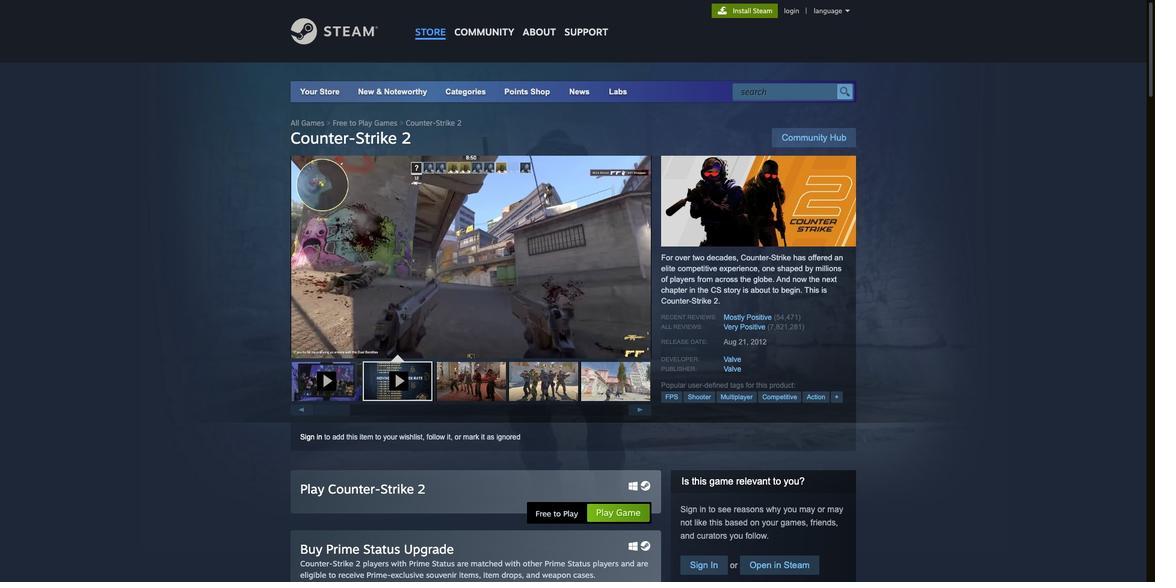 Task type: describe. For each thing, give the bounding box(es) containing it.
free to play
[[536, 509, 579, 519]]

game
[[710, 477, 734, 487]]

is
[[682, 477, 690, 487]]

0 vertical spatial your
[[383, 433, 398, 442]]

this inside sign in to see reasons why you may or may not like this based on your games, friends, and curators you follow.
[[710, 518, 723, 528]]

counter- down noteworthy
[[406, 119, 436, 128]]

2 horizontal spatial status
[[568, 559, 591, 569]]

positive for mostly positive
[[747, 314, 772, 322]]

it
[[481, 433, 485, 442]]

install
[[733, 7, 752, 15]]

login | language
[[785, 7, 843, 15]]

on
[[751, 518, 760, 528]]

strike down categories
[[436, 119, 455, 128]]

other
[[523, 559, 543, 569]]

categories
[[446, 87, 486, 96]]

to inside 'for over two decades, counter-strike has offered an elite competitive experience, one shaped by millions of players from across the globe. and now the next chapter in the cs story is about to begin. this is counter-strike 2.'
[[773, 286, 779, 295]]

community
[[782, 132, 828, 143]]

sign in to add this item to your wishlist, follow it, or mark it as ignored
[[300, 433, 521, 442]]

noteworthy
[[384, 87, 427, 96]]

very positive (7,821,281)
[[724, 323, 805, 332]]

eligible
[[300, 571, 327, 580]]

community hub link
[[773, 128, 857, 147]]

play left the play game link
[[563, 509, 579, 519]]

item inside 'buy prime status upgrade counter-strike 2 players with prime status are matched with other prime status players and are eligible to receive prime-exclusive souvenir items, item drops, and weapon cases.'
[[483, 571, 500, 580]]

defined
[[705, 382, 729, 390]]

install steam
[[733, 7, 773, 15]]

and
[[777, 275, 791, 284]]

community hub
[[782, 132, 847, 143]]

2 vertical spatial and
[[527, 571, 540, 580]]

community
[[455, 26, 515, 38]]

tags
[[731, 382, 744, 390]]

two
[[693, 253, 705, 262]]

action link
[[803, 392, 830, 403]]

matched
[[471, 559, 503, 569]]

mark
[[463, 433, 479, 442]]

in
[[711, 560, 719, 571]]

counter- down add
[[328, 482, 381, 497]]

action
[[807, 394, 826, 401]]

news link
[[560, 81, 600, 102]]

recent
[[662, 314, 686, 321]]

you?
[[784, 477, 805, 487]]

play game link
[[587, 504, 651, 523]]

support
[[565, 26, 609, 38]]

hub
[[830, 132, 847, 143]]

2 down the categories link
[[457, 119, 462, 128]]

product:
[[770, 382, 796, 390]]

for
[[746, 382, 755, 390]]

for
[[662, 253, 673, 262]]

all games > free to play games > counter-strike 2
[[291, 119, 462, 128]]

this right add
[[347, 433, 358, 442]]

multiplayer
[[721, 394, 753, 401]]

points shop link
[[495, 81, 560, 102]]

about
[[751, 286, 771, 295]]

millions
[[816, 264, 842, 273]]

sign in link
[[300, 433, 322, 442]]

strike left 2.
[[692, 297, 712, 306]]

cases.
[[574, 571, 596, 580]]

&
[[376, 87, 382, 96]]

1 horizontal spatial the
[[741, 275, 752, 284]]

steam inside account menu navigation
[[754, 7, 773, 15]]

1 vertical spatial steam
[[784, 560, 810, 571]]

about link
[[519, 0, 561, 41]]

new
[[358, 87, 374, 96]]

your
[[300, 87, 318, 96]]

0 vertical spatial item
[[360, 433, 373, 442]]

players for status
[[593, 559, 619, 569]]

play up the counter-strike 2
[[359, 119, 372, 128]]

2 horizontal spatial prime
[[545, 559, 566, 569]]

like
[[695, 518, 708, 528]]

valve link for publisher:
[[724, 365, 742, 374]]

experience,
[[720, 264, 760, 273]]

sign for sign in
[[690, 560, 709, 571]]

open
[[750, 560, 772, 571]]

1 vertical spatial you
[[730, 532, 744, 541]]

elite
[[662, 264, 676, 273]]

0 horizontal spatial prime
[[326, 542, 360, 557]]

follow
[[427, 433, 445, 442]]

is this game relevant to you?
[[682, 477, 805, 487]]

your inside sign in to see reasons why you may or may not like this based on your games, friends, and curators you follow.
[[762, 518, 779, 528]]

counter- inside 'buy prime status upgrade counter-strike 2 players with prime status are matched with other prime status players and are eligible to receive prime-exclusive souvenir items, item drops, and weapon cases.'
[[300, 559, 333, 569]]

items,
[[459, 571, 481, 580]]

strike inside 'buy prime status upgrade counter-strike 2 players with prime status are matched with other prime status players and are eligible to receive prime-exclusive souvenir items, item drops, and weapon cases.'
[[333, 559, 354, 569]]

valve for developer:
[[724, 356, 742, 364]]

labs
[[609, 87, 628, 96]]

next
[[822, 275, 837, 284]]

ignored
[[497, 433, 521, 442]]

2 vertical spatial or
[[728, 561, 740, 571]]

shop
[[531, 87, 550, 96]]

counter-strike 2
[[291, 128, 412, 147]]

mostly positive (54,471)
[[724, 314, 801, 322]]

2 are from the left
[[637, 559, 649, 569]]

and for see
[[681, 532, 695, 541]]

1 with from the left
[[391, 559, 407, 569]]

based
[[725, 518, 748, 528]]

aug 21, 2012
[[724, 338, 767, 347]]

2 games from the left
[[374, 119, 398, 128]]

cs
[[711, 286, 722, 295]]

popular
[[662, 382, 686, 390]]

points
[[505, 87, 529, 96]]

play game
[[597, 507, 641, 519]]

buy
[[300, 542, 323, 557]]

1 is from the left
[[743, 286, 749, 295]]

2 with from the left
[[505, 559, 521, 569]]

multiplayer link
[[717, 392, 757, 403]]

offered
[[809, 253, 833, 262]]

globe.
[[754, 275, 775, 284]]

why
[[767, 505, 782, 515]]

release
[[662, 339, 689, 346]]

support link
[[561, 0, 613, 41]]

+
[[835, 394, 839, 401]]

language
[[814, 7, 843, 15]]

over
[[675, 253, 691, 262]]

strike up "shaped"
[[772, 253, 792, 262]]

1 vertical spatial free
[[536, 509, 552, 519]]

see
[[718, 505, 732, 515]]

1 horizontal spatial you
[[784, 505, 797, 515]]

strike down the sign in to add this item to your wishlist, follow it, or mark it as ignored
[[381, 482, 414, 497]]

upgrade
[[404, 542, 454, 557]]

all for all reviews:
[[662, 324, 672, 330]]

all games link
[[291, 119, 325, 128]]



Task type: vqa. For each thing, say whether or not it's contained in the screenshot.
Action RPG "link"
no



Task type: locate. For each thing, give the bounding box(es) containing it.
valve down aug
[[724, 356, 742, 364]]

1 vertical spatial sign
[[681, 505, 698, 515]]

> right all games link
[[327, 119, 331, 128]]

link to the steam homepage image
[[291, 18, 397, 45]]

0 horizontal spatial >
[[327, 119, 331, 128]]

free to play games link
[[333, 119, 398, 128]]

0 horizontal spatial or
[[455, 433, 461, 442]]

to inside sign in to see reasons why you may or may not like this based on your games, friends, and curators you follow.
[[709, 505, 716, 515]]

0 horizontal spatial free
[[333, 119, 347, 128]]

login link
[[782, 7, 802, 15]]

and for upgrade
[[621, 559, 635, 569]]

positive up 'very positive (7,821,281)'
[[747, 314, 772, 322]]

in for sign in to see reasons why you may or may not like this based on your games, friends, and curators you follow.
[[700, 505, 707, 515]]

reviews: down 2.
[[688, 314, 717, 321]]

relevant
[[737, 477, 771, 487]]

21,
[[739, 338, 749, 347]]

1 horizontal spatial games
[[374, 119, 398, 128]]

account menu navigation
[[712, 4, 857, 18]]

open in steam link
[[740, 556, 820, 575]]

store
[[320, 87, 340, 96]]

decades,
[[707, 253, 739, 262]]

for over two decades, counter-strike has offered an elite competitive experience, one shaped by millions of players from across the globe. and now the next chapter in the cs story is about to begin. this is counter-strike 2.
[[662, 253, 844, 306]]

1 horizontal spatial steam
[[784, 560, 810, 571]]

None search field
[[733, 83, 854, 101]]

with up exclusive at the left of page
[[391, 559, 407, 569]]

competitive link
[[759, 392, 802, 403]]

status up prime-
[[363, 542, 400, 557]]

1 horizontal spatial or
[[728, 561, 740, 571]]

user-
[[688, 382, 705, 390]]

drops,
[[502, 571, 524, 580]]

new & noteworthy
[[358, 87, 427, 96]]

souvenir
[[426, 571, 457, 580]]

fps
[[666, 394, 679, 401]]

0 vertical spatial valve
[[724, 356, 742, 364]]

and down not
[[681, 532, 695, 541]]

play counter-strike 2
[[300, 482, 426, 497]]

install steam link
[[712, 4, 778, 18]]

strike up the receive
[[333, 559, 354, 569]]

1 vertical spatial and
[[621, 559, 635, 569]]

play left game
[[597, 507, 614, 519]]

players up cases.
[[593, 559, 619, 569]]

and down other
[[527, 571, 540, 580]]

1 horizontal spatial may
[[828, 505, 844, 515]]

0 horizontal spatial all
[[291, 119, 299, 128]]

the up this
[[809, 275, 820, 284]]

in inside sign in to see reasons why you may or may not like this based on your games, friends, and curators you follow.
[[700, 505, 707, 515]]

1 vertical spatial item
[[483, 571, 500, 580]]

from
[[698, 275, 713, 284]]

1 > from the left
[[327, 119, 331, 128]]

this right is
[[692, 477, 707, 487]]

sign left add
[[300, 433, 315, 442]]

login
[[785, 7, 800, 15]]

your down the why
[[762, 518, 779, 528]]

to inside 'buy prime status upgrade counter-strike 2 players with prime status are matched with other prime status players and are eligible to receive prime-exclusive souvenir items, item drops, and weapon cases.'
[[329, 571, 336, 580]]

in
[[690, 286, 696, 295], [317, 433, 322, 442], [700, 505, 707, 515], [775, 560, 782, 571]]

0 vertical spatial steam
[[754, 7, 773, 15]]

release date:
[[662, 339, 708, 346]]

and inside sign in to see reasons why you may or may not like this based on your games, friends, and curators you follow.
[[681, 532, 695, 541]]

you up games,
[[784, 505, 797, 515]]

counter-
[[406, 119, 436, 128], [291, 128, 356, 147], [741, 253, 772, 262], [662, 297, 692, 306], [328, 482, 381, 497], [300, 559, 333, 569]]

shooter link
[[684, 392, 716, 403]]

counter- down all games link
[[291, 128, 356, 147]]

0 vertical spatial valve link
[[724, 356, 742, 364]]

counter- up one
[[741, 253, 772, 262]]

2012
[[751, 338, 767, 347]]

are
[[457, 559, 469, 569], [637, 559, 649, 569]]

1 horizontal spatial status
[[432, 559, 455, 569]]

2 vertical spatial sign
[[690, 560, 709, 571]]

categories link
[[446, 87, 486, 96]]

all reviews:
[[662, 324, 703, 330]]

players up chapter
[[670, 275, 695, 284]]

reviews: for very positive (7,821,281)
[[674, 324, 703, 330]]

0 horizontal spatial your
[[383, 433, 398, 442]]

strike down all games > free to play games > counter-strike 2
[[356, 128, 397, 147]]

store link
[[411, 0, 450, 44]]

in for sign in to add this item to your wishlist, follow it, or mark it as ignored
[[317, 433, 322, 442]]

1 horizontal spatial are
[[637, 559, 649, 569]]

steam right install in the right top of the page
[[754, 7, 773, 15]]

0 horizontal spatial games
[[301, 119, 325, 128]]

games,
[[781, 518, 809, 528]]

developer:
[[662, 356, 700, 363]]

0 vertical spatial you
[[784, 505, 797, 515]]

1 vertical spatial positive
[[741, 323, 766, 332]]

0 vertical spatial all
[[291, 119, 299, 128]]

it,
[[447, 433, 453, 442]]

1 horizontal spatial and
[[621, 559, 635, 569]]

valve link up popular user-defined tags for this product:
[[724, 365, 742, 374]]

1 games from the left
[[301, 119, 325, 128]]

new & noteworthy link
[[358, 87, 427, 96]]

fps link
[[662, 392, 683, 403]]

2 horizontal spatial or
[[818, 505, 826, 515]]

players
[[670, 275, 695, 284], [363, 559, 389, 569], [593, 559, 619, 569]]

1 horizontal spatial all
[[662, 324, 672, 330]]

1 are from the left
[[457, 559, 469, 569]]

0 horizontal spatial and
[[527, 571, 540, 580]]

sign in link
[[681, 556, 728, 575]]

reviews: for mostly positive (54,471)
[[688, 314, 717, 321]]

positive for very positive
[[741, 323, 766, 332]]

prime
[[326, 542, 360, 557], [409, 559, 430, 569], [545, 559, 566, 569]]

0 horizontal spatial you
[[730, 532, 744, 541]]

or right the it, at left bottom
[[455, 433, 461, 442]]

0 vertical spatial reviews:
[[688, 314, 717, 321]]

item down matched
[[483, 571, 500, 580]]

1 horizontal spatial prime
[[409, 559, 430, 569]]

players for two
[[670, 275, 695, 284]]

shaped
[[778, 264, 803, 273]]

are up the items,
[[457, 559, 469, 569]]

popular user-defined tags for this product:
[[662, 382, 796, 390]]

in right open
[[775, 560, 782, 571]]

this up curators
[[710, 518, 723, 528]]

search search field
[[742, 84, 835, 100]]

reviews: down recent reviews:
[[674, 324, 703, 330]]

free up other
[[536, 509, 552, 519]]

positive down mostly positive (54,471)
[[741, 323, 766, 332]]

0 horizontal spatial are
[[457, 559, 469, 569]]

are down game
[[637, 559, 649, 569]]

prime up exclusive at the left of page
[[409, 559, 430, 569]]

or up friends,
[[818, 505, 826, 515]]

is
[[743, 286, 749, 295], [822, 286, 828, 295]]

aug
[[724, 338, 737, 347]]

not
[[681, 518, 693, 528]]

1 may from the left
[[800, 505, 816, 515]]

wishlist,
[[400, 433, 425, 442]]

2 horizontal spatial players
[[670, 275, 695, 284]]

0 horizontal spatial is
[[743, 286, 749, 295]]

item
[[360, 433, 373, 442], [483, 571, 500, 580]]

0 vertical spatial sign
[[300, 433, 315, 442]]

2 valve link from the top
[[724, 365, 742, 374]]

0 vertical spatial free
[[333, 119, 347, 128]]

1 vertical spatial valve link
[[724, 365, 742, 374]]

1 valve from the top
[[724, 356, 742, 364]]

0 horizontal spatial item
[[360, 433, 373, 442]]

2 valve from the top
[[724, 365, 742, 374]]

you down based
[[730, 532, 744, 541]]

0 horizontal spatial the
[[698, 286, 709, 295]]

1 horizontal spatial free
[[536, 509, 552, 519]]

1 horizontal spatial your
[[762, 518, 779, 528]]

free up the counter-strike 2
[[333, 119, 347, 128]]

counter- up eligible
[[300, 559, 333, 569]]

may up friends,
[[828, 505, 844, 515]]

status up souvenir
[[432, 559, 455, 569]]

players up prime-
[[363, 559, 389, 569]]

0 horizontal spatial players
[[363, 559, 389, 569]]

or right in
[[728, 561, 740, 571]]

2 inside 'buy prime status upgrade counter-strike 2 players with prime status are matched with other prime status players and are eligible to receive prime-exclusive souvenir items, item drops, and weapon cases.'
[[356, 559, 361, 569]]

sign up not
[[681, 505, 698, 515]]

prime up weapon
[[545, 559, 566, 569]]

1 horizontal spatial players
[[593, 559, 619, 569]]

|
[[806, 7, 808, 15]]

valve link
[[724, 356, 742, 364], [724, 365, 742, 374]]

0 horizontal spatial steam
[[754, 7, 773, 15]]

all
[[291, 119, 299, 128], [662, 324, 672, 330]]

in inside 'for over two decades, counter-strike has offered an elite competitive experience, one shaped by millions of players from across the globe. and now the next chapter in the cs story is about to begin. this is counter-strike 2.'
[[690, 286, 696, 295]]

has
[[794, 253, 806, 262]]

your
[[383, 433, 398, 442], [762, 518, 779, 528]]

sign for sign in to see reasons why you may or may not like this based on your games, friends, and curators you follow.
[[681, 505, 698, 515]]

steam right open
[[784, 560, 810, 571]]

in left add
[[317, 433, 322, 442]]

the down from
[[698, 286, 709, 295]]

1 vertical spatial valve
[[724, 365, 742, 374]]

1 vertical spatial your
[[762, 518, 779, 528]]

is right story
[[743, 286, 749, 295]]

1 horizontal spatial is
[[822, 286, 828, 295]]

your store link
[[300, 87, 340, 96]]

0 vertical spatial and
[[681, 532, 695, 541]]

valve link for developer:
[[724, 356, 742, 364]]

status up cases.
[[568, 559, 591, 569]]

news
[[570, 87, 590, 96]]

item right add
[[360, 433, 373, 442]]

in right chapter
[[690, 286, 696, 295]]

prime up the receive
[[326, 542, 360, 557]]

2 > from the left
[[400, 119, 404, 128]]

in for open in steam
[[775, 560, 782, 571]]

steam
[[754, 7, 773, 15], [784, 560, 810, 571]]

valve up popular user-defined tags for this product:
[[724, 365, 742, 374]]

friends,
[[811, 518, 839, 528]]

games down your
[[301, 119, 325, 128]]

counter-strike 2 link
[[406, 119, 462, 128]]

1 vertical spatial reviews:
[[674, 324, 703, 330]]

date:
[[691, 339, 708, 346]]

0 horizontal spatial may
[[800, 505, 816, 515]]

all for all games > free to play games > counter-strike 2
[[291, 119, 299, 128]]

2 may from the left
[[828, 505, 844, 515]]

2
[[457, 119, 462, 128], [402, 128, 412, 147], [418, 482, 426, 497], [356, 559, 361, 569]]

2 up the receive
[[356, 559, 361, 569]]

is down next on the top right of the page
[[822, 286, 828, 295]]

1 vertical spatial or
[[818, 505, 826, 515]]

or
[[455, 433, 461, 442], [818, 505, 826, 515], [728, 561, 740, 571]]

1 valve link from the top
[[724, 356, 742, 364]]

about
[[523, 26, 556, 38]]

0 horizontal spatial with
[[391, 559, 407, 569]]

in up the like
[[700, 505, 707, 515]]

1 vertical spatial all
[[662, 324, 672, 330]]

your left 'wishlist,'
[[383, 433, 398, 442]]

may
[[800, 505, 816, 515], [828, 505, 844, 515]]

2 is from the left
[[822, 286, 828, 295]]

add
[[333, 433, 345, 442]]

play down sign in link
[[300, 482, 325, 497]]

> down noteworthy
[[400, 119, 404, 128]]

sign in to see reasons why you may or may not like this based on your games, friends, and curators you follow.
[[681, 505, 844, 541]]

1 horizontal spatial item
[[483, 571, 500, 580]]

2 down the 'counter-strike 2' link
[[402, 128, 412, 147]]

2 horizontal spatial and
[[681, 532, 695, 541]]

games down '&'
[[374, 119, 398, 128]]

0 vertical spatial positive
[[747, 314, 772, 322]]

counter- down chapter
[[662, 297, 692, 306]]

sign inside sign in to see reasons why you may or may not like this based on your games, friends, and curators you follow.
[[681, 505, 698, 515]]

the down the experience,
[[741, 275, 752, 284]]

valve link down aug
[[724, 356, 742, 364]]

sign left in
[[690, 560, 709, 571]]

valve
[[724, 356, 742, 364], [724, 365, 742, 374]]

receive
[[339, 571, 365, 580]]

0 vertical spatial or
[[455, 433, 461, 442]]

now
[[793, 275, 807, 284]]

1 horizontal spatial >
[[400, 119, 404, 128]]

store
[[415, 26, 446, 38]]

sign for sign in to add this item to your wishlist, follow it, or mark it as ignored
[[300, 433, 315, 442]]

recent reviews:
[[662, 314, 717, 321]]

>
[[327, 119, 331, 128], [400, 119, 404, 128]]

players inside 'for over two decades, counter-strike has offered an elite competitive experience, one shaped by millions of players from across the globe. and now the next chapter in the cs story is about to begin. this is counter-strike 2.'
[[670, 275, 695, 284]]

one
[[762, 264, 776, 273]]

or inside sign in to see reasons why you may or may not like this based on your games, friends, and curators you follow.
[[818, 505, 826, 515]]

0 horizontal spatial status
[[363, 542, 400, 557]]

may up games,
[[800, 505, 816, 515]]

2.
[[714, 297, 721, 306]]

and down game
[[621, 559, 635, 569]]

global menu navigation
[[411, 0, 613, 44]]

chapter
[[662, 286, 688, 295]]

valve for publisher:
[[724, 365, 742, 374]]

this right for
[[757, 382, 768, 390]]

game
[[616, 507, 641, 519]]

2 down 'wishlist,'
[[418, 482, 426, 497]]

1 horizontal spatial with
[[505, 559, 521, 569]]

2 horizontal spatial the
[[809, 275, 820, 284]]

of
[[662, 275, 668, 284]]

competitive
[[678, 264, 718, 273]]

story
[[724, 286, 741, 295]]

positive
[[747, 314, 772, 322], [741, 323, 766, 332]]

with up drops,
[[505, 559, 521, 569]]



